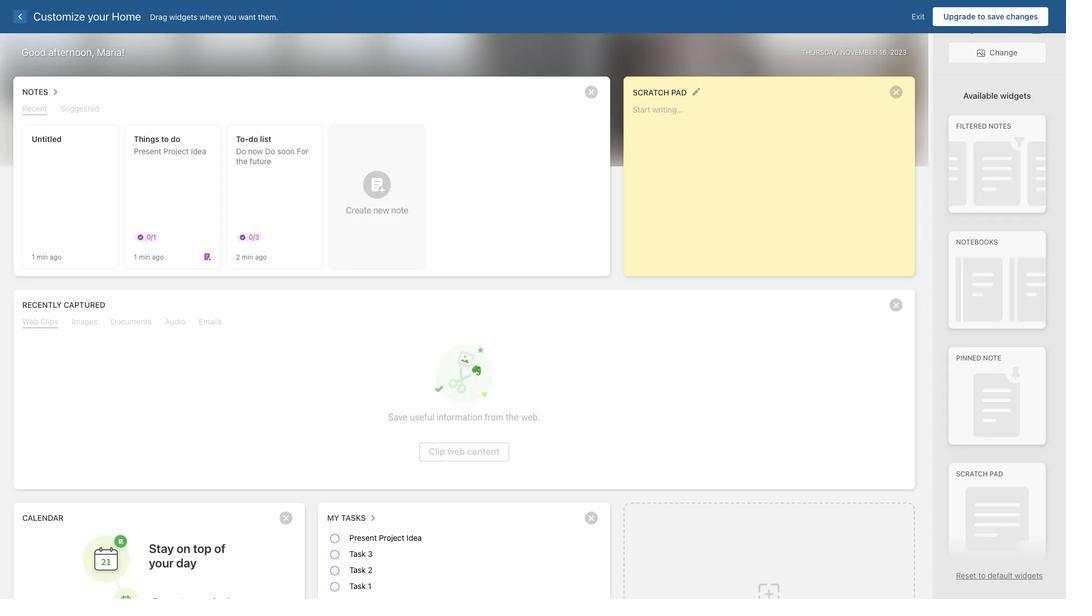Task type: vqa. For each thing, say whether or not it's contained in the screenshot.
1st More Actions Icon from right
no



Task type: describe. For each thing, give the bounding box(es) containing it.
them.
[[258, 12, 278, 21]]

widgets for available
[[1001, 91, 1031, 101]]

scratch pad button
[[633, 85, 687, 99]]

thursday, november 16, 2023
[[802, 48, 907, 56]]

16,
[[880, 48, 889, 56]]

available
[[964, 91, 998, 101]]

upgrade
[[944, 12, 976, 21]]

november
[[841, 48, 878, 56]]

to for upgrade
[[978, 12, 986, 21]]

upgrade to save changes
[[944, 12, 1038, 21]]

reset
[[956, 572, 977, 581]]

save
[[988, 12, 1005, 21]]

change
[[990, 48, 1018, 57]]

widgets for drag
[[169, 12, 197, 21]]

customize your home
[[33, 10, 141, 23]]

afternoon,
[[49, 47, 95, 58]]

changes
[[1007, 12, 1038, 21]]

pad inside scratch pad button
[[671, 88, 687, 97]]

notebooks
[[956, 238, 998, 247]]

want
[[239, 12, 256, 21]]

edit widget title image
[[692, 88, 700, 96]]

scratch inside button
[[633, 88, 669, 97]]



Task type: locate. For each thing, give the bounding box(es) containing it.
to left save
[[978, 12, 986, 21]]

upgrade to save changes button
[[933, 7, 1049, 26]]

exit
[[912, 12, 925, 21]]

1 horizontal spatial scratch
[[956, 471, 988, 479]]

1 vertical spatial scratch pad
[[956, 471, 1004, 479]]

0 vertical spatial scratch pad
[[633, 88, 687, 97]]

0 horizontal spatial pad
[[671, 88, 687, 97]]

0 horizontal spatial scratch
[[633, 88, 669, 97]]

drag widgets where you want them.
[[150, 12, 278, 21]]

reset to default widgets
[[956, 572, 1043, 581]]

background
[[951, 24, 998, 34]]

0 vertical spatial widgets
[[169, 12, 197, 21]]

notes
[[989, 122, 1012, 131]]

good afternoon, maria!
[[22, 47, 125, 58]]

2 vertical spatial widgets
[[1015, 572, 1043, 581]]

remove image
[[580, 81, 602, 103], [885, 81, 908, 103], [580, 508, 602, 530]]

to for reset
[[979, 572, 986, 581]]

pad
[[671, 88, 687, 97], [990, 471, 1004, 479]]

1 horizontal spatial pad
[[990, 471, 1004, 479]]

customize
[[33, 10, 85, 23]]

0 vertical spatial scratch
[[633, 88, 669, 97]]

widgets
[[169, 12, 197, 21], [1001, 91, 1031, 101], [1015, 572, 1043, 581]]

widgets up notes
[[1001, 91, 1031, 101]]

change button
[[949, 43, 1046, 63]]

remove image
[[885, 294, 908, 317], [275, 508, 297, 530]]

0 vertical spatial remove image
[[885, 294, 908, 317]]

your
[[88, 10, 109, 23]]

1 vertical spatial remove image
[[275, 508, 297, 530]]

home
[[112, 10, 141, 23]]

1 vertical spatial pad
[[990, 471, 1004, 479]]

0 horizontal spatial scratch pad
[[633, 88, 687, 97]]

1 vertical spatial scratch
[[956, 471, 988, 479]]

pinned
[[956, 355, 982, 363]]

to inside button
[[978, 12, 986, 21]]

note
[[983, 355, 1002, 363]]

to right the "reset"
[[979, 572, 986, 581]]

thursday,
[[802, 48, 839, 56]]

drag
[[150, 12, 167, 21]]

default
[[988, 572, 1013, 581]]

filtered notes
[[956, 122, 1012, 131]]

widgets right drag
[[169, 12, 197, 21]]

1 horizontal spatial scratch pad
[[956, 471, 1004, 479]]

maria!
[[97, 47, 125, 58]]

1 vertical spatial widgets
[[1001, 91, 1031, 101]]

0 vertical spatial to
[[978, 12, 986, 21]]

1 horizontal spatial remove image
[[885, 294, 908, 317]]

good
[[22, 47, 46, 58]]

0 vertical spatial pad
[[671, 88, 687, 97]]

reset to default widgets button
[[956, 572, 1043, 581]]

scratch pad
[[633, 88, 687, 97], [956, 471, 1004, 479]]

filtered
[[956, 122, 987, 131]]

2023
[[891, 48, 907, 56]]

1 vertical spatial to
[[979, 572, 986, 581]]

where
[[200, 12, 221, 21]]

you
[[224, 12, 237, 21]]

0 horizontal spatial remove image
[[275, 508, 297, 530]]

pinned note
[[956, 355, 1002, 363]]

widgets right "default"
[[1015, 572, 1043, 581]]

exit button
[[904, 7, 933, 26]]

available widgets
[[964, 91, 1031, 101]]

to
[[978, 12, 986, 21], [979, 572, 986, 581]]

scratch
[[633, 88, 669, 97], [956, 471, 988, 479]]



